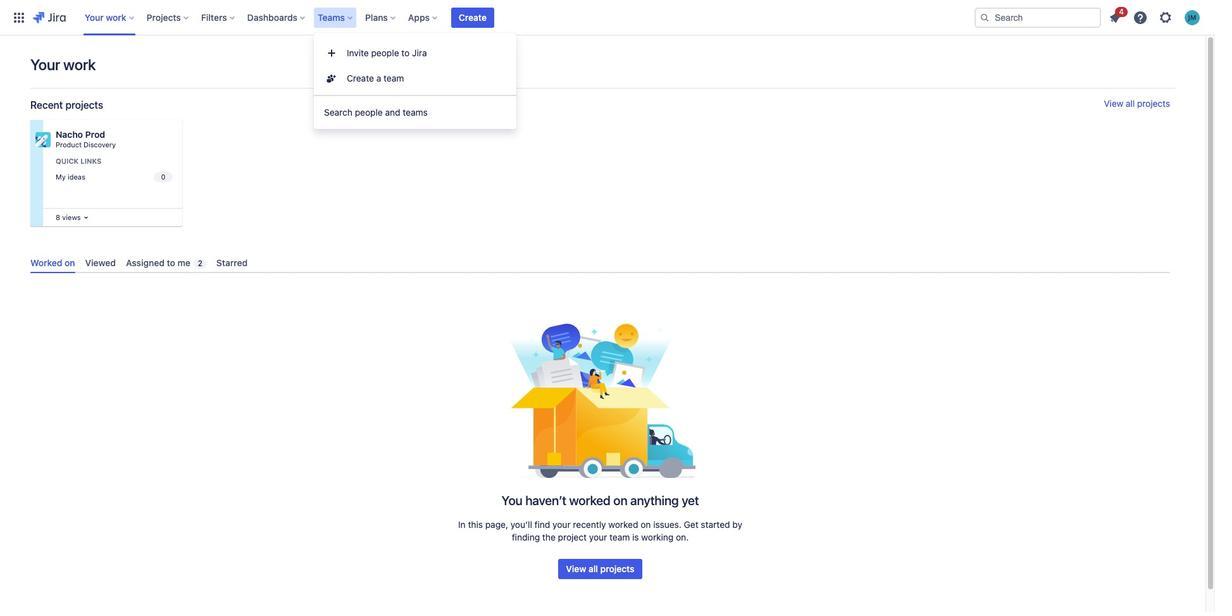 Task type: describe. For each thing, give the bounding box(es) containing it.
discovery
[[84, 141, 116, 149]]

views
[[62, 213, 81, 222]]

1 horizontal spatial all
[[1126, 98, 1135, 109]]

and
[[385, 107, 400, 118]]

the
[[543, 533, 556, 543]]

started
[[701, 520, 730, 531]]

button group group
[[559, 560, 642, 580]]

nacho
[[56, 129, 83, 140]]

get
[[684, 520, 699, 531]]

apps button
[[404, 7, 442, 28]]

projects inside button group group
[[601, 564, 635, 575]]

2 horizontal spatial projects
[[1138, 98, 1171, 109]]

recent projects
[[30, 99, 103, 111]]

anything
[[631, 494, 679, 509]]

viewed
[[85, 258, 116, 268]]

your work button
[[81, 7, 139, 28]]

invite people to jira
[[347, 47, 427, 58]]

tab list containing worked on
[[25, 253, 1176, 274]]

worked on
[[30, 258, 75, 268]]

create for create a team
[[347, 73, 374, 84]]

teams
[[403, 107, 428, 118]]

8 views
[[56, 213, 81, 222]]

quick
[[56, 157, 79, 165]]

haven't
[[526, 494, 567, 509]]

4
[[1120, 7, 1124, 16]]

is
[[633, 533, 639, 543]]

banner containing your work
[[0, 0, 1216, 35]]

projects button
[[143, 7, 194, 28]]

you haven't worked on anything yet
[[502, 494, 699, 509]]

me
[[178, 258, 190, 268]]

appswitcher icon image
[[11, 10, 27, 25]]

quick links
[[56, 157, 101, 165]]

on.
[[676, 533, 689, 543]]

my ideas
[[56, 173, 85, 181]]

primary element
[[8, 0, 965, 35]]

product
[[56, 141, 82, 149]]

0 horizontal spatial projects
[[65, 99, 103, 111]]

a
[[377, 73, 381, 84]]

your profile and settings image
[[1185, 10, 1200, 25]]

to inside "tab list"
[[167, 258, 175, 268]]

help image
[[1133, 10, 1148, 25]]

0 horizontal spatial view all projects link
[[559, 560, 642, 580]]

notifications image
[[1108, 10, 1123, 25]]

1 horizontal spatial your
[[589, 533, 607, 543]]

projects
[[147, 12, 181, 22]]

search people and teams
[[324, 107, 428, 118]]

0 vertical spatial your
[[553, 520, 571, 531]]

nacho prod product discovery
[[56, 129, 116, 149]]

your work inside dropdown button
[[85, 12, 126, 22]]

yet
[[682, 494, 699, 509]]

work inside dropdown button
[[106, 12, 126, 22]]

view all projects inside button group group
[[566, 564, 635, 575]]

team inside "button"
[[384, 73, 404, 84]]

jira
[[412, 47, 427, 58]]

0 vertical spatial worked
[[570, 494, 611, 509]]

search
[[324, 107, 353, 118]]

worked
[[30, 258, 62, 268]]

assigned to me
[[126, 258, 190, 268]]

8
[[56, 213, 60, 222]]

view inside button group group
[[566, 564, 587, 575]]

you'll
[[511, 520, 532, 531]]

search image
[[980, 12, 990, 22]]

assigned
[[126, 258, 165, 268]]

working
[[642, 533, 674, 543]]



Task type: vqa. For each thing, say whether or not it's contained in the screenshot.
RECENTLY
yes



Task type: locate. For each thing, give the bounding box(es) containing it.
0 horizontal spatial work
[[63, 56, 96, 73]]

people inside button
[[371, 47, 399, 58]]

create button
[[451, 7, 494, 28]]

on
[[65, 258, 75, 268], [614, 494, 628, 509], [641, 520, 651, 531]]

0 horizontal spatial team
[[384, 73, 404, 84]]

your up project in the bottom left of the page
[[553, 520, 571, 531]]

0 horizontal spatial view all projects
[[566, 564, 635, 575]]

2 horizontal spatial on
[[641, 520, 651, 531]]

your work up recent projects
[[30, 56, 96, 73]]

filters button
[[197, 7, 240, 28]]

page,
[[485, 520, 508, 531]]

dashboards
[[247, 12, 298, 22]]

1 horizontal spatial your
[[85, 12, 104, 22]]

team left the 'is'
[[610, 533, 630, 543]]

recent
[[30, 99, 63, 111]]

search people and teams link
[[314, 100, 517, 125]]

finding
[[512, 533, 540, 543]]

to left me
[[167, 258, 175, 268]]

1 horizontal spatial projects
[[601, 564, 635, 575]]

on inside the "in this page, you'll find your recently worked on issues. get started by finding the project your team is working on."
[[641, 520, 651, 531]]

banner
[[0, 0, 1216, 35]]

work up recent projects
[[63, 56, 96, 73]]

0 horizontal spatial view
[[566, 564, 587, 575]]

group
[[314, 37, 517, 95]]

people left and
[[355, 107, 383, 118]]

apps
[[408, 12, 430, 22]]

plans
[[365, 12, 388, 22]]

create a team
[[347, 73, 404, 84]]

board image
[[81, 213, 91, 223]]

starred
[[216, 258, 248, 268]]

team right a
[[384, 73, 404, 84]]

project
[[558, 533, 587, 543]]

0 vertical spatial team
[[384, 73, 404, 84]]

1 horizontal spatial on
[[614, 494, 628, 509]]

2
[[198, 259, 203, 268]]

0 vertical spatial your work
[[85, 12, 126, 22]]

my
[[56, 173, 66, 181]]

your
[[553, 520, 571, 531], [589, 533, 607, 543]]

create inside button
[[459, 12, 487, 22]]

view
[[1104, 98, 1124, 109], [566, 564, 587, 575]]

worked inside the "in this page, you'll find your recently worked on issues. get started by finding the project your team is working on."
[[609, 520, 638, 531]]

work
[[106, 12, 126, 22], [63, 56, 96, 73]]

worked
[[570, 494, 611, 509], [609, 520, 638, 531]]

to inside button
[[402, 47, 410, 58]]

this
[[468, 520, 483, 531]]

create for create
[[459, 12, 487, 22]]

create a team button
[[314, 66, 517, 91]]

teams
[[318, 12, 345, 22]]

your
[[85, 12, 104, 22], [30, 56, 60, 73]]

1 horizontal spatial create
[[459, 12, 487, 22]]

jira image
[[33, 10, 66, 25], [33, 10, 66, 25]]

1 vertical spatial on
[[614, 494, 628, 509]]

my ideas link
[[53, 170, 175, 184]]

0 vertical spatial view all projects
[[1104, 98, 1171, 109]]

1 horizontal spatial work
[[106, 12, 126, 22]]

0 horizontal spatial your
[[553, 520, 571, 531]]

projects
[[1138, 98, 1171, 109], [65, 99, 103, 111], [601, 564, 635, 575]]

all
[[1126, 98, 1135, 109], [589, 564, 598, 575]]

worked up the 'is'
[[609, 520, 638, 531]]

prod
[[85, 129, 105, 140]]

1 vertical spatial view all projects link
[[559, 560, 642, 580]]

1 horizontal spatial view all projects link
[[1104, 98, 1171, 111]]

0 horizontal spatial all
[[589, 564, 598, 575]]

0 vertical spatial create
[[459, 12, 487, 22]]

in
[[458, 520, 466, 531]]

0 vertical spatial on
[[65, 258, 75, 268]]

0 horizontal spatial your
[[30, 56, 60, 73]]

0 vertical spatial work
[[106, 12, 126, 22]]

create
[[459, 12, 487, 22], [347, 73, 374, 84]]

team
[[384, 73, 404, 84], [610, 533, 630, 543]]

Search field
[[975, 7, 1102, 28]]

1 horizontal spatial view all projects
[[1104, 98, 1171, 109]]

work left projects
[[106, 12, 126, 22]]

by
[[733, 520, 743, 531]]

your work left projects
[[85, 12, 126, 22]]

0 horizontal spatial on
[[65, 258, 75, 268]]

recently
[[573, 520, 606, 531]]

your work
[[85, 12, 126, 22], [30, 56, 96, 73]]

links
[[81, 157, 101, 165]]

create inside "button"
[[347, 73, 374, 84]]

1 vertical spatial worked
[[609, 520, 638, 531]]

0 vertical spatial people
[[371, 47, 399, 58]]

0 vertical spatial to
[[402, 47, 410, 58]]

8 views button
[[53, 211, 91, 225]]

on right worked
[[65, 258, 75, 268]]

0 vertical spatial all
[[1126, 98, 1135, 109]]

invite people to jira button
[[314, 41, 517, 66]]

to left jira
[[402, 47, 410, 58]]

people for search
[[355, 107, 383, 118]]

1 vertical spatial create
[[347, 73, 374, 84]]

1 vertical spatial your
[[30, 56, 60, 73]]

1 horizontal spatial to
[[402, 47, 410, 58]]

to
[[402, 47, 410, 58], [167, 258, 175, 268]]

you
[[502, 494, 523, 509]]

0 vertical spatial view
[[1104, 98, 1124, 109]]

teams button
[[314, 7, 358, 28]]

find
[[535, 520, 550, 531]]

team inside the "in this page, you'll find your recently worked on issues. get started by finding the project your team is working on."
[[610, 533, 630, 543]]

on up working
[[641, 520, 651, 531]]

dashboards button
[[244, 7, 310, 28]]

1 vertical spatial your work
[[30, 56, 96, 73]]

all inside button group group
[[589, 564, 598, 575]]

2 vertical spatial on
[[641, 520, 651, 531]]

your down recently
[[589, 533, 607, 543]]

group containing invite people to jira
[[314, 37, 517, 95]]

0 horizontal spatial create
[[347, 73, 374, 84]]

settings image
[[1159, 10, 1174, 25]]

1 vertical spatial people
[[355, 107, 383, 118]]

1 vertical spatial view all projects
[[566, 564, 635, 575]]

people up a
[[371, 47, 399, 58]]

create right apps dropdown button on the top of page
[[459, 12, 487, 22]]

1 vertical spatial all
[[589, 564, 598, 575]]

1 horizontal spatial team
[[610, 533, 630, 543]]

issues.
[[653, 520, 682, 531]]

1 vertical spatial team
[[610, 533, 630, 543]]

1 vertical spatial your
[[589, 533, 607, 543]]

1 vertical spatial to
[[167, 258, 175, 268]]

view all projects
[[1104, 98, 1171, 109], [566, 564, 635, 575]]

0 vertical spatial view all projects link
[[1104, 98, 1171, 111]]

1 vertical spatial view
[[566, 564, 587, 575]]

0 horizontal spatial to
[[167, 258, 175, 268]]

your inside dropdown button
[[85, 12, 104, 22]]

1 horizontal spatial view
[[1104, 98, 1124, 109]]

filters
[[201, 12, 227, 22]]

tab list
[[25, 253, 1176, 274]]

create left a
[[347, 73, 374, 84]]

worked up recently
[[570, 494, 611, 509]]

1 vertical spatial work
[[63, 56, 96, 73]]

people
[[371, 47, 399, 58], [355, 107, 383, 118]]

ideas
[[68, 173, 85, 181]]

people for invite
[[371, 47, 399, 58]]

in this page, you'll find your recently worked on issues. get started by finding the project your team is working on.
[[458, 520, 743, 543]]

on left the anything
[[614, 494, 628, 509]]

view all projects link
[[1104, 98, 1171, 111], [559, 560, 642, 580]]

plans button
[[361, 7, 401, 28]]

0 vertical spatial your
[[85, 12, 104, 22]]

invite
[[347, 47, 369, 58]]



